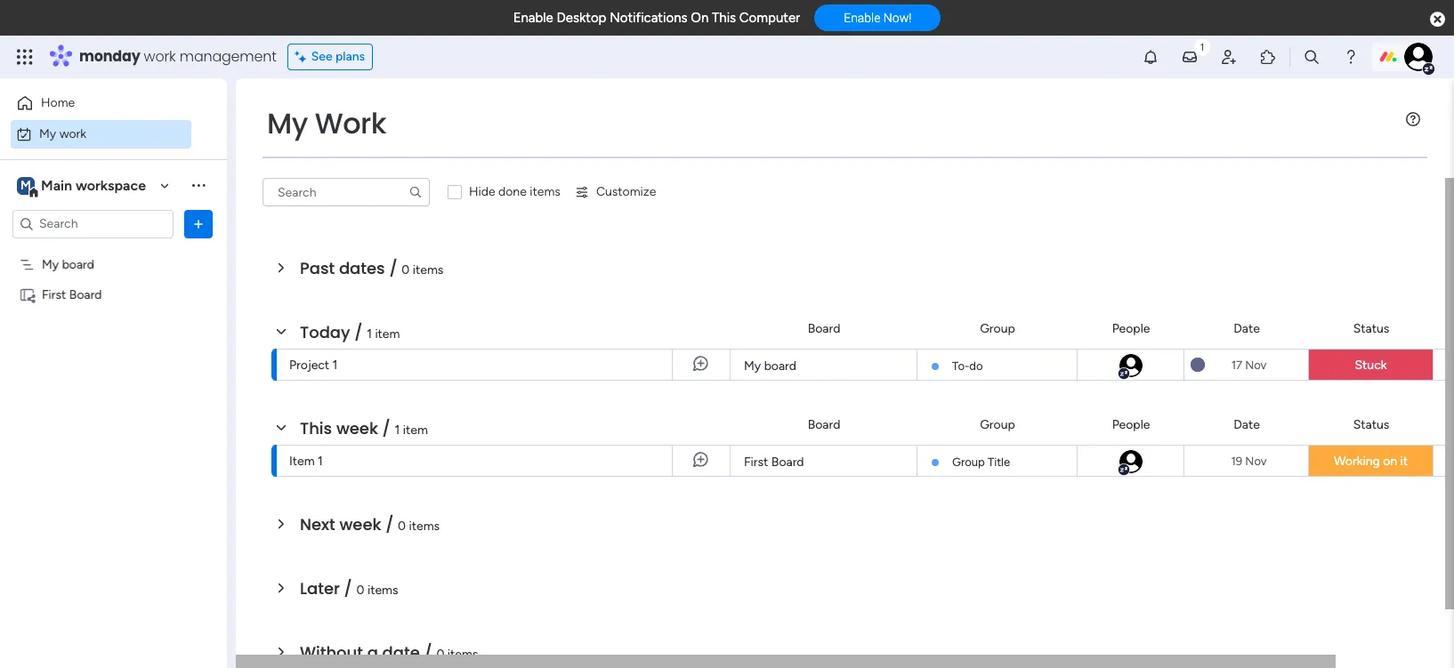 Task type: locate. For each thing, give the bounding box(es) containing it.
0 vertical spatial status
[[1354, 321, 1390, 336]]

select product image
[[16, 48, 34, 66]]

nov right 17
[[1245, 358, 1267, 372]]

date up 17 nov
[[1234, 321, 1260, 336]]

this week / 1 item
[[300, 417, 428, 440]]

0 vertical spatial date
[[1234, 321, 1260, 336]]

my board inside my board link
[[744, 359, 797, 374]]

0 vertical spatial jacob simon image
[[1405, 43, 1433, 71]]

people
[[1112, 321, 1150, 336], [1112, 417, 1150, 432]]

first
[[42, 287, 66, 302], [744, 455, 769, 470]]

0 vertical spatial week
[[336, 417, 378, 440]]

items inside next week / 0 items
[[409, 519, 440, 534]]

group
[[980, 321, 1015, 336], [980, 417, 1015, 432], [952, 456, 985, 469]]

0 right date
[[436, 647, 444, 662]]

this up item 1
[[300, 417, 332, 440]]

date
[[382, 642, 420, 664]]

1 inside today / 1 item
[[367, 327, 372, 342]]

status up working on it
[[1354, 417, 1390, 432]]

1 vertical spatial my board
[[744, 359, 797, 374]]

17
[[1232, 358, 1243, 372]]

1 vertical spatial item
[[403, 423, 428, 438]]

1 vertical spatial jacob simon image
[[1118, 352, 1144, 379]]

0 vertical spatial work
[[144, 46, 176, 67]]

option
[[0, 248, 227, 252]]

0 up later / 0 items
[[398, 519, 406, 534]]

nov
[[1245, 358, 1267, 372], [1246, 454, 1267, 468]]

1 vertical spatial first board
[[744, 455, 804, 470]]

status
[[1354, 321, 1390, 336], [1354, 417, 1390, 432]]

later
[[300, 578, 340, 600]]

date up 19 nov
[[1234, 417, 1260, 432]]

now!
[[884, 11, 912, 25]]

1 people from the top
[[1112, 321, 1150, 336]]

1 vertical spatial work
[[59, 126, 86, 141]]

0 inside next week / 0 items
[[398, 519, 406, 534]]

1
[[367, 327, 372, 342], [333, 358, 338, 373], [395, 423, 400, 438], [318, 454, 323, 469]]

2 vertical spatial group
[[952, 456, 985, 469]]

nov right 19
[[1246, 454, 1267, 468]]

group up "title"
[[980, 417, 1015, 432]]

monday
[[79, 46, 140, 67]]

this
[[712, 10, 736, 26], [300, 417, 332, 440]]

nov for 17 nov
[[1245, 358, 1267, 372]]

my work
[[267, 103, 386, 143]]

1 horizontal spatial board
[[764, 359, 797, 374]]

work down the 'home'
[[59, 126, 86, 141]]

this right on
[[712, 10, 736, 26]]

items inside later / 0 items
[[368, 583, 398, 598]]

workspace
[[76, 177, 146, 194]]

1 horizontal spatial first
[[744, 455, 769, 470]]

first board
[[42, 287, 102, 302], [744, 455, 804, 470]]

past dates / 0 items
[[300, 257, 444, 280]]

0 horizontal spatial item
[[375, 327, 400, 342]]

enable left desktop
[[513, 10, 553, 26]]

None search field
[[263, 178, 430, 207]]

0 horizontal spatial my board
[[42, 257, 94, 272]]

2 people from the top
[[1112, 417, 1150, 432]]

workspace selection element
[[17, 175, 149, 198]]

group left "title"
[[952, 456, 985, 469]]

a
[[367, 642, 378, 664]]

week down "project 1"
[[336, 417, 378, 440]]

1 vertical spatial people
[[1112, 417, 1150, 432]]

see plans
[[311, 49, 365, 64]]

0 inside without a date / 0 items
[[436, 647, 444, 662]]

work right the monday
[[144, 46, 176, 67]]

1 nov from the top
[[1245, 358, 1267, 372]]

my
[[267, 103, 308, 143], [39, 126, 56, 141], [42, 257, 59, 272], [744, 359, 761, 374]]

menu image
[[1406, 112, 1421, 126]]

0 horizontal spatial enable
[[513, 10, 553, 26]]

search image
[[409, 185, 423, 199]]

past
[[300, 257, 335, 280]]

workspace options image
[[190, 176, 207, 194]]

1 horizontal spatial first board
[[744, 455, 804, 470]]

workspace image
[[17, 176, 35, 195]]

0 vertical spatial nov
[[1245, 358, 1267, 372]]

0 right dates
[[402, 263, 410, 278]]

desktop
[[557, 10, 607, 26]]

0 horizontal spatial board
[[62, 257, 94, 272]]

first board inside first board link
[[744, 455, 804, 470]]

1 vertical spatial board
[[764, 359, 797, 374]]

2 nov from the top
[[1246, 454, 1267, 468]]

hide done items
[[469, 184, 561, 199]]

0 horizontal spatial first board
[[42, 287, 102, 302]]

0 horizontal spatial first
[[42, 287, 66, 302]]

notifications
[[610, 10, 688, 26]]

Search in workspace field
[[37, 214, 149, 234]]

week right next
[[340, 514, 381, 536]]

items inside past dates / 0 items
[[413, 263, 444, 278]]

project 1
[[289, 358, 338, 373]]

0 vertical spatial item
[[375, 327, 400, 342]]

status up stuck at the right
[[1354, 321, 1390, 336]]

working on it
[[1334, 454, 1408, 469]]

week
[[336, 417, 378, 440], [340, 514, 381, 536]]

items
[[530, 184, 561, 199], [413, 263, 444, 278], [409, 519, 440, 534], [368, 583, 398, 598], [448, 647, 478, 662]]

2 vertical spatial jacob simon image
[[1118, 449, 1144, 475]]

0 vertical spatial board
[[62, 257, 94, 272]]

my board
[[42, 257, 94, 272], [744, 359, 797, 374]]

board
[[69, 287, 102, 302], [808, 321, 841, 336], [808, 417, 841, 432], [772, 455, 804, 470]]

0 right later
[[357, 583, 365, 598]]

without a date / 0 items
[[300, 642, 478, 664]]

next
[[300, 514, 335, 536]]

1 horizontal spatial my board
[[744, 359, 797, 374]]

1 date from the top
[[1234, 321, 1260, 336]]

1 vertical spatial first
[[744, 455, 769, 470]]

0 horizontal spatial work
[[59, 126, 86, 141]]

enable for enable desktop notifications on this computer
[[513, 10, 553, 26]]

0
[[402, 263, 410, 278], [398, 519, 406, 534], [357, 583, 365, 598], [436, 647, 444, 662]]

options image
[[190, 215, 207, 233]]

0 vertical spatial group
[[980, 321, 1015, 336]]

1 vertical spatial group
[[980, 417, 1015, 432]]

group up the do
[[980, 321, 1015, 336]]

enable now!
[[844, 11, 912, 25]]

my work
[[39, 126, 86, 141]]

on
[[1383, 454, 1398, 469]]

1 horizontal spatial work
[[144, 46, 176, 67]]

1 vertical spatial status
[[1354, 417, 1390, 432]]

first board link
[[741, 446, 906, 478]]

work
[[144, 46, 176, 67], [59, 126, 86, 141]]

1 vertical spatial nov
[[1246, 454, 1267, 468]]

enable left the now!
[[844, 11, 881, 25]]

next week / 0 items
[[300, 514, 440, 536]]

2 date from the top
[[1234, 417, 1260, 432]]

customize button
[[568, 178, 663, 207]]

1 vertical spatial this
[[300, 417, 332, 440]]

work for my
[[59, 126, 86, 141]]

search everything image
[[1303, 48, 1321, 66]]

enable inside 'button'
[[844, 11, 881, 25]]

/
[[389, 257, 398, 280], [354, 321, 363, 344], [382, 417, 391, 440], [386, 514, 394, 536], [344, 578, 352, 600], [424, 642, 432, 664]]

1 vertical spatial week
[[340, 514, 381, 536]]

item
[[375, 327, 400, 342], [403, 423, 428, 438]]

dapulse close image
[[1430, 11, 1446, 28]]

notifications image
[[1142, 48, 1160, 66]]

help image
[[1342, 48, 1360, 66]]

board
[[62, 257, 94, 272], [764, 359, 797, 374]]

management
[[180, 46, 277, 67]]

1 horizontal spatial this
[[712, 10, 736, 26]]

week for next
[[340, 514, 381, 536]]

1 vertical spatial date
[[1234, 417, 1260, 432]]

list box containing my board
[[0, 246, 227, 550]]

2 status from the top
[[1354, 417, 1390, 432]]

status for /
[[1354, 417, 1390, 432]]

work inside button
[[59, 126, 86, 141]]

1 status from the top
[[1354, 321, 1390, 336]]

0 vertical spatial my board
[[42, 257, 94, 272]]

1 horizontal spatial item
[[403, 423, 428, 438]]

list box
[[0, 246, 227, 550]]

jacob simon image
[[1405, 43, 1433, 71], [1118, 352, 1144, 379], [1118, 449, 1144, 475]]

0 vertical spatial this
[[712, 10, 736, 26]]

date
[[1234, 321, 1260, 336], [1234, 417, 1260, 432]]

1 horizontal spatial enable
[[844, 11, 881, 25]]

0 vertical spatial people
[[1112, 321, 1150, 336]]

later / 0 items
[[300, 578, 398, 600]]

enable
[[513, 10, 553, 26], [844, 11, 881, 25]]



Task type: describe. For each thing, give the bounding box(es) containing it.
17 nov
[[1232, 358, 1267, 372]]

work
[[315, 103, 386, 143]]

my board inside list box
[[42, 257, 94, 272]]

item 1
[[289, 454, 323, 469]]

home
[[41, 95, 75, 110]]

without
[[300, 642, 363, 664]]

hide
[[469, 184, 495, 199]]

my inside list box
[[42, 257, 59, 272]]

do
[[970, 360, 983, 373]]

apps image
[[1260, 48, 1277, 66]]

stuck
[[1355, 358, 1387, 373]]

date for /
[[1234, 417, 1260, 432]]

1 image
[[1195, 36, 1211, 57]]

people for /
[[1112, 417, 1150, 432]]

group title
[[952, 456, 1010, 469]]

enable now! button
[[815, 5, 941, 31]]

item
[[289, 454, 315, 469]]

item inside today / 1 item
[[375, 327, 400, 342]]

my inside button
[[39, 126, 56, 141]]

home button
[[11, 89, 191, 117]]

work for monday
[[144, 46, 176, 67]]

0 horizontal spatial this
[[300, 417, 332, 440]]

today / 1 item
[[300, 321, 400, 344]]

m
[[21, 178, 31, 193]]

title
[[988, 456, 1010, 469]]

group for /
[[980, 417, 1015, 432]]

invite members image
[[1220, 48, 1238, 66]]

nov for 19 nov
[[1246, 454, 1267, 468]]

0 vertical spatial first
[[42, 287, 66, 302]]

project
[[289, 358, 329, 373]]

see
[[311, 49, 333, 64]]

computer
[[740, 10, 800, 26]]

to-
[[952, 360, 970, 373]]

0 inside later / 0 items
[[357, 583, 365, 598]]

done
[[499, 184, 527, 199]]

1 inside this week / 1 item
[[395, 423, 400, 438]]

status for 1
[[1354, 321, 1390, 336]]

customize
[[596, 184, 656, 199]]

shareable board image
[[19, 286, 36, 303]]

inbox image
[[1181, 48, 1199, 66]]

19 nov
[[1231, 454, 1267, 468]]

main
[[41, 177, 72, 194]]

item inside this week / 1 item
[[403, 423, 428, 438]]

0 vertical spatial first board
[[42, 287, 102, 302]]

dates
[[339, 257, 385, 280]]

date for 1
[[1234, 321, 1260, 336]]

it
[[1401, 454, 1408, 469]]

today
[[300, 321, 350, 344]]

monday work management
[[79, 46, 277, 67]]

see plans button
[[287, 44, 373, 70]]

enable desktop notifications on this computer
[[513, 10, 800, 26]]

main workspace
[[41, 177, 146, 194]]

0 inside past dates / 0 items
[[402, 263, 410, 278]]

Filter dashboard by text search field
[[263, 178, 430, 207]]

19
[[1231, 454, 1243, 468]]

my work button
[[11, 120, 191, 148]]

my board link
[[741, 350, 906, 382]]

working
[[1334, 454, 1380, 469]]

group for 1
[[980, 321, 1015, 336]]

to-do
[[952, 360, 983, 373]]

people for 1
[[1112, 321, 1150, 336]]

on
[[691, 10, 709, 26]]

items inside without a date / 0 items
[[448, 647, 478, 662]]

plans
[[336, 49, 365, 64]]

enable for enable now!
[[844, 11, 881, 25]]

board inside list box
[[69, 287, 102, 302]]

week for this
[[336, 417, 378, 440]]



Task type: vqa. For each thing, say whether or not it's contained in the screenshot.
0 in Without a date / 0 items
yes



